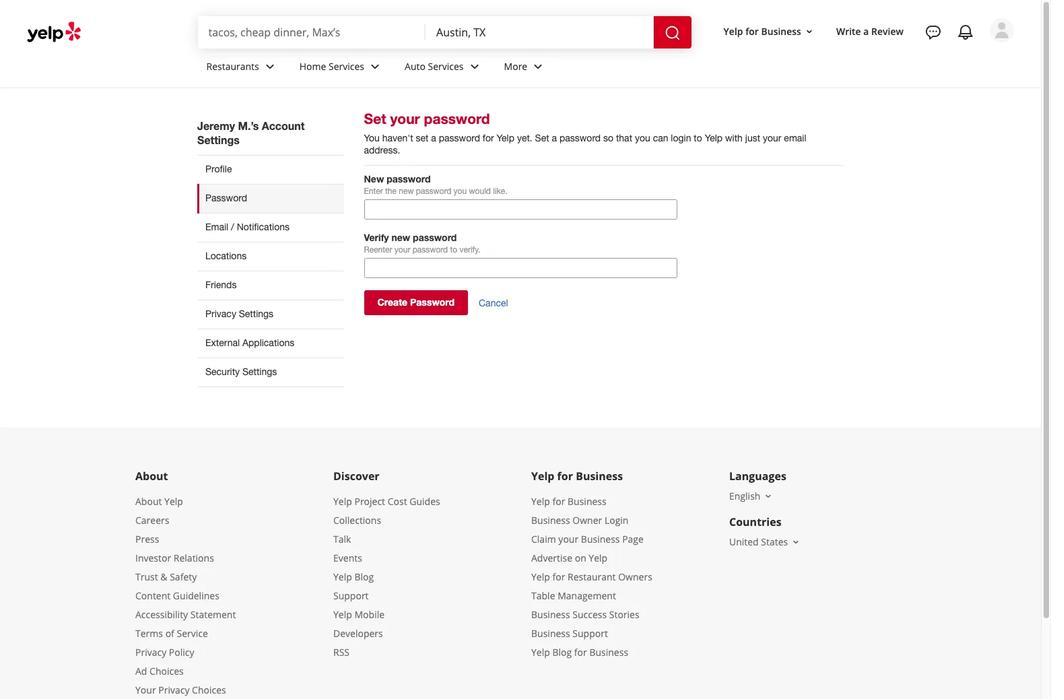 Task type: vqa. For each thing, say whether or not it's contained in the screenshot.
Great Great
no



Task type: describe. For each thing, give the bounding box(es) containing it.
to inside verify new password reenter your password to verify.
[[450, 245, 457, 255]]

your
[[135, 683, 156, 696]]

relations
[[174, 551, 214, 564]]

yelp blog for business link
[[531, 646, 628, 659]]

ad
[[135, 665, 147, 677]]

of
[[165, 627, 174, 640]]

privacy settings link
[[197, 300, 344, 329]]

password up the
[[387, 173, 431, 184]]

owner
[[573, 514, 602, 527]]

trust & safety link
[[135, 570, 197, 583]]

blog inside yelp for business business owner login claim your business page advertise on yelp yelp for restaurant owners table management business success stories business support yelp blog for business
[[553, 646, 572, 659]]

guidelines
[[173, 589, 219, 602]]

for down advertise
[[553, 570, 565, 583]]

project
[[355, 495, 385, 508]]

m.'s
[[238, 119, 259, 132]]

developers
[[333, 627, 383, 640]]

safety
[[170, 570, 197, 583]]

rss link
[[333, 646, 350, 659]]

united
[[729, 535, 759, 548]]

table
[[531, 589, 555, 602]]

about yelp careers press investor relations trust & safety content guidelines accessibility statement terms of service privacy policy ad choices your privacy choices
[[135, 495, 236, 696]]

policy
[[169, 646, 194, 659]]

business down table
[[531, 608, 570, 621]]

about for about
[[135, 469, 168, 483]]

password left so
[[560, 133, 601, 143]]

cancel
[[479, 297, 508, 308]]

address.
[[364, 145, 400, 156]]

security
[[205, 366, 240, 377]]

search image
[[664, 25, 681, 41]]

business down stories
[[590, 646, 628, 659]]

friends
[[205, 279, 237, 290]]

like.
[[493, 187, 508, 196]]

/
[[231, 222, 234, 232]]

yelp up claim
[[531, 495, 550, 508]]

login
[[605, 514, 629, 527]]

0 horizontal spatial password
[[205, 193, 247, 203]]

locations link
[[197, 242, 344, 271]]

user actions element
[[713, 17, 1033, 100]]

16 chevron down v2 image for countries
[[791, 537, 802, 547]]

notifications
[[237, 222, 290, 232]]

none field the find
[[208, 25, 415, 40]]

more
[[504, 60, 527, 72]]

collections link
[[333, 514, 381, 527]]

yelp mobile link
[[333, 608, 385, 621]]

yelp for restaurant owners link
[[531, 570, 652, 583]]

business inside button
[[761, 25, 801, 37]]

login
[[671, 133, 691, 143]]

your up haven't at top
[[390, 110, 420, 127]]

set your password you haven't set a password for yelp yet. set a password so that you can login to yelp with just your email address.
[[364, 110, 806, 156]]

set
[[416, 133, 429, 143]]

you inside the new password enter the new password you would like.
[[454, 187, 467, 196]]

applications
[[242, 337, 294, 348]]

restaurants link
[[196, 48, 289, 88]]

create password
[[377, 296, 455, 308]]

0 vertical spatial privacy
[[205, 308, 236, 319]]

stories
[[609, 608, 640, 621]]

yelp up table
[[531, 570, 550, 583]]

profile link
[[197, 155, 344, 184]]

email
[[205, 222, 228, 232]]

business categories element
[[196, 48, 1014, 88]]

0 horizontal spatial a
[[431, 133, 436, 143]]

careers link
[[135, 514, 169, 527]]

&
[[160, 570, 167, 583]]

password inside button
[[410, 296, 455, 308]]

to inside set your password you haven't set a password for yelp yet. set a password so that you can login to yelp with just your email address.
[[694, 133, 702, 143]]

verify
[[364, 232, 389, 243]]

business support link
[[531, 627, 608, 640]]

for up business owner login "link"
[[553, 495, 565, 508]]

new inside the new password enter the new password you would like.
[[399, 187, 414, 196]]

haven't
[[382, 133, 413, 143]]

with
[[725, 133, 743, 143]]

password right set
[[439, 133, 480, 143]]

accessibility statement link
[[135, 608, 236, 621]]

friends link
[[197, 271, 344, 300]]

success
[[573, 608, 607, 621]]

yelp left 'with'
[[705, 133, 723, 143]]

jeremy m. image
[[990, 18, 1014, 42]]

yelp inside about yelp careers press investor relations trust & safety content guidelines accessibility statement terms of service privacy policy ad choices your privacy choices
[[164, 495, 183, 508]]

english
[[729, 490, 761, 502]]

advertise on yelp link
[[531, 551, 608, 564]]

business up yelp for business link
[[576, 469, 623, 483]]

locations
[[205, 250, 247, 261]]

service
[[177, 627, 208, 640]]

business up owner
[[568, 495, 607, 508]]

auto
[[405, 60, 426, 72]]

0 horizontal spatial choices
[[150, 665, 184, 677]]

mobile
[[355, 608, 385, 621]]

Verify new password password field
[[364, 258, 677, 278]]

restaurants
[[206, 60, 259, 72]]

1 vertical spatial privacy
[[135, 646, 166, 659]]

write a review link
[[831, 19, 909, 44]]

terms of service link
[[135, 627, 208, 640]]

home services link
[[289, 48, 394, 88]]

your inside verify new password reenter your password to verify.
[[395, 245, 410, 255]]

your privacy choices link
[[135, 683, 226, 696]]

new
[[364, 173, 384, 184]]

0 horizontal spatial yelp for business
[[531, 469, 623, 483]]

your inside yelp for business business owner login claim your business page advertise on yelp yelp for restaurant owners table management business success stories business support yelp blog for business
[[559, 533, 579, 545]]

discover
[[333, 469, 380, 483]]

1 horizontal spatial a
[[552, 133, 557, 143]]

yelp up 'collections'
[[333, 495, 352, 508]]

so
[[603, 133, 614, 143]]

claim
[[531, 533, 556, 545]]

business up claim
[[531, 514, 570, 527]]

password link
[[197, 184, 344, 213]]

jeremy
[[197, 119, 235, 132]]

business owner login link
[[531, 514, 629, 527]]

1 vertical spatial set
[[535, 133, 549, 143]]

states
[[761, 535, 788, 548]]



Task type: locate. For each thing, give the bounding box(es) containing it.
new password enter the new password you would like.
[[364, 173, 508, 196]]

languages
[[729, 469, 787, 483]]

none field up home
[[208, 25, 415, 40]]

None field
[[208, 25, 415, 40], [436, 25, 643, 40]]

1 vertical spatial blog
[[553, 646, 572, 659]]

write a review
[[836, 25, 904, 37]]

1 horizontal spatial none field
[[436, 25, 643, 40]]

support down success
[[573, 627, 608, 640]]

1 horizontal spatial to
[[694, 133, 702, 143]]

blog up support link
[[355, 570, 374, 583]]

claim your business page link
[[531, 533, 644, 545]]

yelp project cost guides collections talk events yelp blog support yelp mobile developers rss
[[333, 495, 440, 659]]

external applications link
[[197, 329, 344, 358]]

0 vertical spatial blog
[[355, 570, 374, 583]]

services for auto services
[[428, 60, 464, 72]]

can
[[653, 133, 668, 143]]

a right "write"
[[864, 25, 869, 37]]

your right just
[[763, 133, 782, 143]]

about up about yelp link
[[135, 469, 168, 483]]

yelp right the search image
[[724, 25, 743, 37]]

support link
[[333, 589, 369, 602]]

password up "/"
[[205, 193, 247, 203]]

1 horizontal spatial services
[[428, 60, 464, 72]]

1 vertical spatial new
[[392, 232, 410, 243]]

verify new password reenter your password to verify.
[[364, 232, 481, 255]]

auto services
[[405, 60, 464, 72]]

settings for security
[[242, 366, 277, 377]]

would
[[469, 187, 491, 196]]

1 horizontal spatial yelp for business
[[724, 25, 801, 37]]

1 horizontal spatial 16 chevron down v2 image
[[791, 537, 802, 547]]

yelp down business support link
[[531, 646, 550, 659]]

24 chevron down v2 image
[[530, 58, 546, 74]]

24 chevron down v2 image for auto services
[[466, 58, 483, 74]]

24 chevron down v2 image
[[262, 58, 278, 74], [367, 58, 383, 74], [466, 58, 483, 74]]

account
[[262, 119, 305, 132]]

messages image
[[925, 24, 941, 40]]

1 vertical spatial 16 chevron down v2 image
[[791, 537, 802, 547]]

New password password field
[[364, 199, 677, 220]]

support inside the yelp project cost guides collections talk events yelp blog support yelp mobile developers rss
[[333, 589, 369, 602]]

1 vertical spatial about
[[135, 495, 162, 508]]

choices down 'privacy policy' link
[[150, 665, 184, 677]]

1 none field from the left
[[208, 25, 415, 40]]

yelp blog link
[[333, 570, 374, 583]]

16 chevron down v2 image inside english dropdown button
[[763, 491, 774, 502]]

business left 16 chevron down v2 icon
[[761, 25, 801, 37]]

for left 16 chevron down v2 icon
[[746, 25, 759, 37]]

2 none field from the left
[[436, 25, 643, 40]]

2 vertical spatial settings
[[242, 366, 277, 377]]

24 chevron down v2 image right auto services
[[466, 58, 483, 74]]

yelp for business business owner login claim your business page advertise on yelp yelp for restaurant owners table management business success stories business support yelp blog for business
[[531, 495, 652, 659]]

Near text field
[[436, 25, 643, 40]]

settings for privacy
[[239, 308, 273, 319]]

notifications image
[[958, 24, 974, 40]]

1 24 chevron down v2 image from the left
[[262, 58, 278, 74]]

you left the can
[[635, 133, 650, 143]]

yelp left yet.
[[497, 133, 515, 143]]

yelp for business inside button
[[724, 25, 801, 37]]

16 chevron down v2 image for languages
[[763, 491, 774, 502]]

1 vertical spatial support
[[573, 627, 608, 640]]

yelp up yelp for business link
[[531, 469, 555, 483]]

external applications
[[205, 337, 294, 348]]

new inside verify new password reenter your password to verify.
[[392, 232, 410, 243]]

2 about from the top
[[135, 495, 162, 508]]

for inside button
[[746, 25, 759, 37]]

none field up 24 chevron down v2 icon
[[436, 25, 643, 40]]

collections
[[333, 514, 381, 527]]

2 24 chevron down v2 image from the left
[[367, 58, 383, 74]]

yelp down support link
[[333, 608, 352, 621]]

1 about from the top
[[135, 469, 168, 483]]

blog inside the yelp project cost guides collections talk events yelp blog support yelp mobile developers rss
[[355, 570, 374, 583]]

yelp up careers
[[164, 495, 183, 508]]

privacy down friends
[[205, 308, 236, 319]]

1 vertical spatial to
[[450, 245, 457, 255]]

0 vertical spatial settings
[[197, 133, 240, 146]]

enter
[[364, 187, 383, 196]]

0 vertical spatial choices
[[150, 665, 184, 677]]

verify.
[[460, 245, 481, 255]]

password right the
[[416, 187, 451, 196]]

yelp for business up yelp for business link
[[531, 469, 623, 483]]

your right "reenter"
[[395, 245, 410, 255]]

set right yet.
[[535, 133, 549, 143]]

yelp
[[724, 25, 743, 37], [497, 133, 515, 143], [705, 133, 723, 143], [531, 469, 555, 483], [164, 495, 183, 508], [333, 495, 352, 508], [531, 495, 550, 508], [589, 551, 608, 564], [333, 570, 352, 583], [531, 570, 550, 583], [333, 608, 352, 621], [531, 646, 550, 659]]

more link
[[493, 48, 557, 88]]

24 chevron down v2 image left auto
[[367, 58, 383, 74]]

business success stories link
[[531, 608, 640, 621]]

0 vertical spatial you
[[635, 133, 650, 143]]

yelp down events link
[[333, 570, 352, 583]]

1 horizontal spatial you
[[635, 133, 650, 143]]

0 vertical spatial new
[[399, 187, 414, 196]]

0 horizontal spatial services
[[329, 60, 364, 72]]

the
[[385, 187, 397, 196]]

yelp inside button
[[724, 25, 743, 37]]

1 vertical spatial password
[[410, 296, 455, 308]]

email / notifications link
[[197, 213, 344, 242]]

business up yelp blog for business link
[[531, 627, 570, 640]]

24 chevron down v2 image inside restaurants link
[[262, 58, 278, 74]]

yelp project cost guides link
[[333, 495, 440, 508]]

cancel link
[[479, 297, 508, 309]]

content
[[135, 589, 171, 602]]

1 vertical spatial settings
[[239, 308, 273, 319]]

password left verify. at the left top
[[413, 245, 448, 255]]

Find text field
[[208, 25, 415, 40]]

1 vertical spatial you
[[454, 187, 467, 196]]

write
[[836, 25, 861, 37]]

to right login
[[694, 133, 702, 143]]

home
[[300, 60, 326, 72]]

you left would
[[454, 187, 467, 196]]

new right verify
[[392, 232, 410, 243]]

a right set
[[431, 133, 436, 143]]

settings inside jeremy m.'s account settings
[[197, 133, 240, 146]]

0 vertical spatial password
[[205, 193, 247, 203]]

password down the new password enter the new password you would like.
[[413, 232, 457, 243]]

0 vertical spatial 16 chevron down v2 image
[[763, 491, 774, 502]]

3 24 chevron down v2 image from the left
[[466, 58, 483, 74]]

1 horizontal spatial blog
[[553, 646, 572, 659]]

cost
[[388, 495, 407, 508]]

just
[[745, 133, 760, 143]]

you inside set your password you haven't set a password for yelp yet. set a password so that you can login to yelp with just your email address.
[[635, 133, 650, 143]]

0 horizontal spatial none field
[[208, 25, 415, 40]]

for up yelp for business link
[[557, 469, 573, 483]]

about
[[135, 469, 168, 483], [135, 495, 162, 508]]

16 chevron down v2 image
[[804, 26, 815, 37]]

services for home services
[[329, 60, 364, 72]]

settings down "jeremy"
[[197, 133, 240, 146]]

0 horizontal spatial 24 chevron down v2 image
[[262, 58, 278, 74]]

new
[[399, 187, 414, 196], [392, 232, 410, 243]]

2 horizontal spatial a
[[864, 25, 869, 37]]

review
[[871, 25, 904, 37]]

your
[[390, 110, 420, 127], [763, 133, 782, 143], [395, 245, 410, 255], [559, 533, 579, 545]]

password up set
[[424, 110, 490, 127]]

1 vertical spatial yelp for business
[[531, 469, 623, 483]]

choices down policy
[[192, 683, 226, 696]]

services right home
[[329, 60, 364, 72]]

for left yet.
[[483, 133, 494, 143]]

services right auto
[[428, 60, 464, 72]]

you
[[635, 133, 650, 143], [454, 187, 467, 196]]

yelp right on
[[589, 551, 608, 564]]

about inside about yelp careers press investor relations trust & safety content guidelines accessibility statement terms of service privacy policy ad choices your privacy choices
[[135, 495, 162, 508]]

about up careers
[[135, 495, 162, 508]]

24 chevron down v2 image for restaurants
[[262, 58, 278, 74]]

auto services link
[[394, 48, 493, 88]]

settings
[[197, 133, 240, 146], [239, 308, 273, 319], [242, 366, 277, 377]]

1 horizontal spatial set
[[535, 133, 549, 143]]

create password button
[[364, 290, 468, 315]]

profile
[[205, 164, 232, 174]]

developers link
[[333, 627, 383, 640]]

0 vertical spatial to
[[694, 133, 702, 143]]

0 horizontal spatial set
[[364, 110, 386, 127]]

2 horizontal spatial 24 chevron down v2 image
[[466, 58, 483, 74]]

management
[[558, 589, 616, 602]]

advertise
[[531, 551, 572, 564]]

0 vertical spatial support
[[333, 589, 369, 602]]

0 horizontal spatial support
[[333, 589, 369, 602]]

set up you
[[364, 110, 386, 127]]

a right yet.
[[552, 133, 557, 143]]

1 horizontal spatial password
[[410, 296, 455, 308]]

1 vertical spatial choices
[[192, 683, 226, 696]]

blog
[[355, 570, 374, 583], [553, 646, 572, 659]]

0 horizontal spatial you
[[454, 187, 467, 196]]

ad choices link
[[135, 665, 184, 677]]

about yelp link
[[135, 495, 183, 508]]

your up advertise on yelp link
[[559, 533, 579, 545]]

for inside set your password you haven't set a password for yelp yet. set a password so that you can login to yelp with just your email address.
[[483, 133, 494, 143]]

restaurant
[[568, 570, 616, 583]]

accessibility
[[135, 608, 188, 621]]

settings down applications
[[242, 366, 277, 377]]

support down yelp blog link
[[333, 589, 369, 602]]

0 vertical spatial about
[[135, 469, 168, 483]]

2 services from the left
[[428, 60, 464, 72]]

24 chevron down v2 image inside "home services" link
[[367, 58, 383, 74]]

email / notifications
[[205, 222, 290, 232]]

privacy policy link
[[135, 646, 194, 659]]

2 vertical spatial privacy
[[158, 683, 190, 696]]

None search field
[[198, 16, 694, 48]]

0 horizontal spatial blog
[[355, 570, 374, 583]]

investor
[[135, 551, 171, 564]]

16 chevron down v2 image inside united states popup button
[[791, 537, 802, 547]]

0 vertical spatial set
[[364, 110, 386, 127]]

home services
[[300, 60, 364, 72]]

events
[[333, 551, 362, 564]]

countries
[[729, 514, 782, 529]]

1 horizontal spatial 24 chevron down v2 image
[[367, 58, 383, 74]]

0 horizontal spatial 16 chevron down v2 image
[[763, 491, 774, 502]]

reenter
[[364, 245, 392, 255]]

choices
[[150, 665, 184, 677], [192, 683, 226, 696]]

password right create
[[410, 296, 455, 308]]

on
[[575, 551, 586, 564]]

24 chevron down v2 image inside auto services link
[[466, 58, 483, 74]]

to left verify. at the left top
[[450, 245, 457, 255]]

16 chevron down v2 image
[[763, 491, 774, 502], [791, 537, 802, 547]]

email
[[784, 133, 806, 143]]

support
[[333, 589, 369, 602], [573, 627, 608, 640]]

0 vertical spatial yelp for business
[[724, 25, 801, 37]]

privacy down terms
[[135, 646, 166, 659]]

settings up the external applications on the left
[[239, 308, 273, 319]]

terms
[[135, 627, 163, 640]]

blog down business support link
[[553, 646, 572, 659]]

a
[[864, 25, 869, 37], [431, 133, 436, 143], [552, 133, 557, 143]]

none field near
[[436, 25, 643, 40]]

new right the
[[399, 187, 414, 196]]

security settings
[[205, 366, 277, 377]]

for down business support link
[[574, 646, 587, 659]]

support inside yelp for business business owner login claim your business page advertise on yelp yelp for restaurant owners table management business success stories business support yelp blog for business
[[573, 627, 608, 640]]

about for about yelp careers press investor relations trust & safety content guidelines accessibility statement terms of service privacy policy ad choices your privacy choices
[[135, 495, 162, 508]]

page
[[622, 533, 644, 545]]

create
[[377, 296, 408, 308]]

1 horizontal spatial support
[[573, 627, 608, 640]]

1 services from the left
[[329, 60, 364, 72]]

privacy down ad choices link
[[158, 683, 190, 696]]

1 horizontal spatial choices
[[192, 683, 226, 696]]

jeremy m.'s account settings
[[197, 119, 305, 146]]

content guidelines link
[[135, 589, 219, 602]]

16 chevron down v2 image right the "states"
[[791, 537, 802, 547]]

talk
[[333, 533, 351, 545]]

24 chevron down v2 image right restaurants
[[262, 58, 278, 74]]

0 horizontal spatial to
[[450, 245, 457, 255]]

business down owner
[[581, 533, 620, 545]]

24 chevron down v2 image for home services
[[367, 58, 383, 74]]

yelp for business left 16 chevron down v2 icon
[[724, 25, 801, 37]]

16 chevron down v2 image down "languages"
[[763, 491, 774, 502]]



